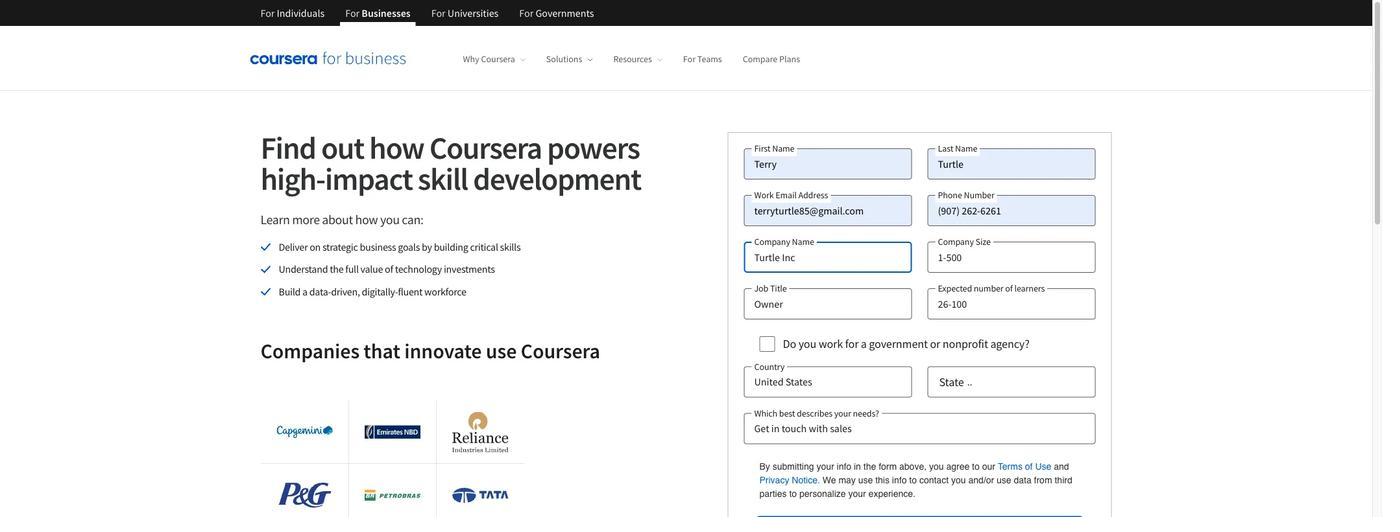 Task type: vqa. For each thing, say whether or not it's contained in the screenshot.
to
yes



Task type: describe. For each thing, give the bounding box(es) containing it.
coursera inside find out how coursera powers high-impact skill development
[[429, 129, 542, 167]]

more
[[292, 212, 320, 228]]

work
[[819, 337, 843, 351]]

contact
[[920, 476, 949, 486]]

by
[[422, 241, 432, 254]]

agree to
[[947, 462, 980, 472]]

development
[[473, 160, 641, 199]]

0 vertical spatial coursera
[[481, 53, 515, 65]]

work email address
[[755, 190, 828, 201]]

address
[[799, 190, 828, 201]]

about
[[322, 212, 353, 228]]

personalize
[[800, 489, 846, 500]]

government
[[869, 337, 928, 351]]

building
[[434, 241, 468, 254]]

compare
[[743, 53, 778, 65]]

by
[[760, 462, 770, 472]]

email
[[776, 190, 797, 201]]

resources link
[[614, 53, 663, 65]]

can:
[[402, 212, 424, 228]]

this
[[876, 476, 890, 486]]

title
[[770, 283, 787, 295]]

agency?
[[991, 337, 1030, 351]]

phone
[[938, 190, 962, 201]]

your inside we may use this info to contact you and/or use data from third parties to personalize your experience.
[[849, 489, 866, 500]]

0 vertical spatial to
[[910, 476, 917, 486]]

for universities
[[431, 6, 499, 19]]

above,
[[900, 462, 927, 472]]

from
[[1034, 476, 1052, 486]]

form
[[879, 462, 897, 472]]

and/or
[[969, 476, 994, 486]]

impact
[[325, 160, 412, 199]]

state
[[939, 375, 964, 390]]

innovate
[[404, 338, 482, 364]]

info inside we may use this info to contact you and/or use data from third parties to personalize your experience.
[[892, 476, 907, 486]]

your inside by submitting your info in the form above, you agree to our terms of use and privacy notice.
[[817, 462, 834, 472]]

deliver on strategic business goals by building critical skills
[[279, 241, 521, 254]]

petrobras logo image
[[365, 491, 421, 502]]

learn
[[261, 212, 290, 228]]

and
[[1054, 462, 1069, 472]]

Work Email Address email field
[[744, 195, 912, 227]]

you left can: on the top of the page
[[380, 212, 400, 228]]

country
[[755, 361, 785, 373]]

companies
[[261, 338, 360, 364]]

company name
[[755, 236, 814, 248]]

deliver
[[279, 241, 308, 254]]

fluent
[[398, 285, 423, 298]]

why coursera
[[463, 53, 515, 65]]

powers
[[547, 129, 640, 167]]

name for last name
[[955, 143, 978, 154]]

full
[[345, 263, 359, 276]]

learn more about how you can:
[[261, 212, 424, 228]]

company for company size
[[938, 236, 974, 248]]

2 horizontal spatial use
[[997, 476, 1012, 486]]

nonprofit
[[943, 337, 988, 351]]

name for company name
[[792, 236, 814, 248]]

we may use this info to contact you and/or use data from third parties to personalize your experience.
[[760, 476, 1073, 500]]

how inside find out how coursera powers high-impact skill development
[[369, 129, 424, 167]]

why
[[463, 53, 479, 65]]

teams
[[698, 53, 722, 65]]

individuals
[[277, 6, 325, 19]]

third
[[1055, 476, 1073, 486]]

for for governments
[[519, 6, 534, 19]]

1 vertical spatial a
[[861, 337, 867, 351]]

submitting
[[773, 462, 814, 472]]

number
[[964, 190, 995, 201]]

0 horizontal spatial to
[[789, 489, 797, 500]]

1 horizontal spatial of
[[1006, 283, 1013, 295]]

find
[[261, 129, 316, 167]]

driven,
[[331, 285, 360, 298]]

First Name text field
[[744, 149, 912, 180]]

needs?
[[853, 408, 879, 419]]

last name
[[938, 143, 978, 154]]

Phone Number telephone field
[[928, 195, 1096, 227]]

for governments
[[519, 6, 594, 19]]

for for businesses
[[345, 6, 360, 19]]

compare plans link
[[743, 53, 800, 65]]

which best describes your needs?
[[755, 408, 879, 419]]

for for individuals
[[261, 6, 275, 19]]

data
[[1014, 476, 1032, 486]]

may
[[839, 476, 856, 486]]

0 vertical spatial the
[[330, 263, 344, 276]]

by submitting your info in the form above, you agree to our terms of use and privacy notice.
[[760, 462, 1072, 486]]

banner navigation
[[250, 0, 605, 36]]

terms of use link
[[998, 460, 1052, 474]]

strategic
[[323, 241, 358, 254]]

company size
[[938, 236, 991, 248]]

the inside by submitting your info in the form above, you agree to our terms of use and privacy notice.
[[864, 462, 876, 472]]

you right do
[[799, 337, 817, 351]]

expected
[[938, 283, 972, 295]]



Task type: locate. For each thing, give the bounding box(es) containing it.
for teams link
[[683, 53, 722, 65]]

job title
[[755, 283, 787, 295]]

last
[[938, 143, 954, 154]]

company for company name
[[755, 236, 790, 248]]

skills
[[500, 241, 521, 254]]

2 vertical spatial your
[[849, 489, 866, 500]]

a
[[302, 285, 308, 298], [861, 337, 867, 351]]

how right out
[[369, 129, 424, 167]]

find out how coursera powers high-impact skill development
[[261, 129, 641, 199]]

1 vertical spatial coursera
[[429, 129, 542, 167]]

1 vertical spatial how
[[355, 212, 378, 228]]

0 horizontal spatial a
[[302, 285, 308, 298]]

build a data-driven, digitally-fluent workforce
[[279, 285, 466, 298]]

plans
[[779, 53, 800, 65]]

1 horizontal spatial company
[[938, 236, 974, 248]]

you up contact
[[929, 462, 944, 472]]

for teams
[[683, 53, 722, 65]]

your up we
[[817, 462, 834, 472]]

workforce
[[425, 285, 466, 298]]

0 horizontal spatial of
[[385, 263, 393, 276]]

1 company from the left
[[755, 236, 790, 248]]

info
[[837, 462, 852, 472], [892, 476, 907, 486]]

1 horizontal spatial the
[[864, 462, 876, 472]]

0 horizontal spatial company
[[755, 236, 790, 248]]

name down work email address email field at the top right
[[792, 236, 814, 248]]

universities
[[448, 6, 499, 19]]

1 vertical spatial of
[[1006, 283, 1013, 295]]

tata logo image
[[452, 489, 509, 504]]

use
[[1035, 462, 1052, 472]]

solutions link
[[546, 53, 593, 65]]

p&g logo image
[[278, 484, 331, 509]]

first
[[755, 143, 771, 154]]

best
[[779, 408, 795, 419]]

job
[[755, 283, 769, 295]]

learners
[[1015, 283, 1045, 295]]

0 vertical spatial your
[[834, 408, 851, 419]]

work
[[755, 190, 774, 201]]

expected number of learners
[[938, 283, 1045, 295]]

1 vertical spatial info
[[892, 476, 907, 486]]

Do you work for a government or nonprofit agency? checkbox
[[760, 337, 775, 352]]

how right about
[[355, 212, 378, 228]]

high-
[[261, 160, 325, 199]]

experience.
[[869, 489, 916, 500]]

your
[[834, 408, 851, 419], [817, 462, 834, 472], [849, 489, 866, 500]]

0 horizontal spatial info
[[837, 462, 852, 472]]

understand
[[279, 263, 328, 276]]

of right value
[[385, 263, 393, 276]]

use down terms of in the bottom right of the page
[[997, 476, 1012, 486]]

the left full
[[330, 263, 344, 276]]

info left in
[[837, 462, 852, 472]]

or
[[930, 337, 941, 351]]

you down agree to
[[951, 476, 966, 486]]

your down may
[[849, 489, 866, 500]]

1 horizontal spatial a
[[861, 337, 867, 351]]

privacy notice.
[[760, 476, 820, 486]]

we
[[823, 476, 836, 486]]

use right innovate
[[486, 338, 517, 364]]

critical
[[470, 241, 498, 254]]

compare plans
[[743, 53, 800, 65]]

out
[[321, 129, 364, 167]]

data-
[[309, 285, 331, 298]]

do
[[783, 337, 796, 351]]

you
[[380, 212, 400, 228], [799, 337, 817, 351], [929, 462, 944, 472], [951, 476, 966, 486]]

info inside by submitting your info in the form above, you agree to our terms of use and privacy notice.
[[837, 462, 852, 472]]

1 horizontal spatial use
[[858, 476, 873, 486]]

build
[[279, 285, 301, 298]]

digitally-
[[362, 285, 398, 298]]

name right first at the top of the page
[[772, 143, 795, 154]]

for individuals
[[261, 6, 325, 19]]

businesses
[[362, 6, 411, 19]]

first name
[[755, 143, 795, 154]]

for left the individuals
[[261, 6, 275, 19]]

you inside we may use this info to contact you and/or use data from third parties to personalize your experience.
[[951, 476, 966, 486]]

for left universities in the left top of the page
[[431, 6, 446, 19]]

to down above,
[[910, 476, 917, 486]]

value
[[361, 263, 383, 276]]

0 vertical spatial info
[[837, 462, 852, 472]]

of right number
[[1006, 283, 1013, 295]]

2 vertical spatial coursera
[[521, 338, 600, 364]]

goals
[[398, 241, 420, 254]]

1 vertical spatial the
[[864, 462, 876, 472]]

do you work for a government or nonprofit agency?
[[783, 337, 1030, 351]]

describes
[[797, 408, 833, 419]]

a right for
[[861, 337, 867, 351]]

for for universities
[[431, 6, 446, 19]]

a left "data-"
[[302, 285, 308, 298]]

name
[[772, 143, 795, 154], [955, 143, 978, 154], [792, 236, 814, 248]]

Job Title text field
[[744, 289, 912, 320]]

for left governments
[[519, 6, 534, 19]]

for left 'teams'
[[683, 53, 696, 65]]

0 horizontal spatial use
[[486, 338, 517, 364]]

Last Name text field
[[928, 149, 1096, 180]]

name for first name
[[772, 143, 795, 154]]

the right in
[[864, 462, 876, 472]]

emirates logo image
[[365, 426, 421, 440]]

info up experience.
[[892, 476, 907, 486]]

company left "size"
[[938, 236, 974, 248]]

Company Name text field
[[744, 242, 912, 273]]

company up job title
[[755, 236, 790, 248]]

0 vertical spatial how
[[369, 129, 424, 167]]

how
[[369, 129, 424, 167], [355, 212, 378, 228]]

governments
[[536, 6, 594, 19]]

reliance logo image
[[452, 412, 509, 453]]

1 horizontal spatial info
[[892, 476, 907, 486]]

0 vertical spatial a
[[302, 285, 308, 298]]

0 horizontal spatial the
[[330, 263, 344, 276]]

your left needs? at the bottom right of page
[[834, 408, 851, 419]]

that
[[364, 338, 400, 364]]

size
[[976, 236, 991, 248]]

capgemini logo image
[[277, 426, 333, 439]]

0 vertical spatial of
[[385, 263, 393, 276]]

business
[[360, 241, 396, 254]]

investments
[[444, 263, 495, 276]]

solutions
[[546, 53, 582, 65]]

name right last
[[955, 143, 978, 154]]

on
[[310, 241, 321, 254]]

1 vertical spatial your
[[817, 462, 834, 472]]

our
[[982, 462, 996, 472]]

for left businesses
[[345, 6, 360, 19]]

understand the full value of technology investments
[[279, 263, 495, 276]]

in
[[854, 462, 861, 472]]

1 horizontal spatial to
[[910, 476, 917, 486]]

technology
[[395, 263, 442, 276]]

privacy notice. link
[[760, 474, 820, 488]]

2 company from the left
[[938, 236, 974, 248]]

coursera for business image
[[250, 51, 406, 65]]

use
[[486, 338, 517, 364], [858, 476, 873, 486], [997, 476, 1012, 486]]

parties
[[760, 489, 787, 500]]

number
[[974, 283, 1004, 295]]

companies that innovate use coursera
[[261, 338, 600, 364]]

use down in
[[858, 476, 873, 486]]

to
[[910, 476, 917, 486], [789, 489, 797, 500]]

which
[[755, 408, 778, 419]]

phone number
[[938, 190, 995, 201]]

to down privacy notice.
[[789, 489, 797, 500]]

you inside by submitting your info in the form above, you agree to our terms of use and privacy notice.
[[929, 462, 944, 472]]

1 vertical spatial to
[[789, 489, 797, 500]]

why coursera link
[[463, 53, 526, 65]]

coursera
[[481, 53, 515, 65], [429, 129, 542, 167], [521, 338, 600, 364]]



